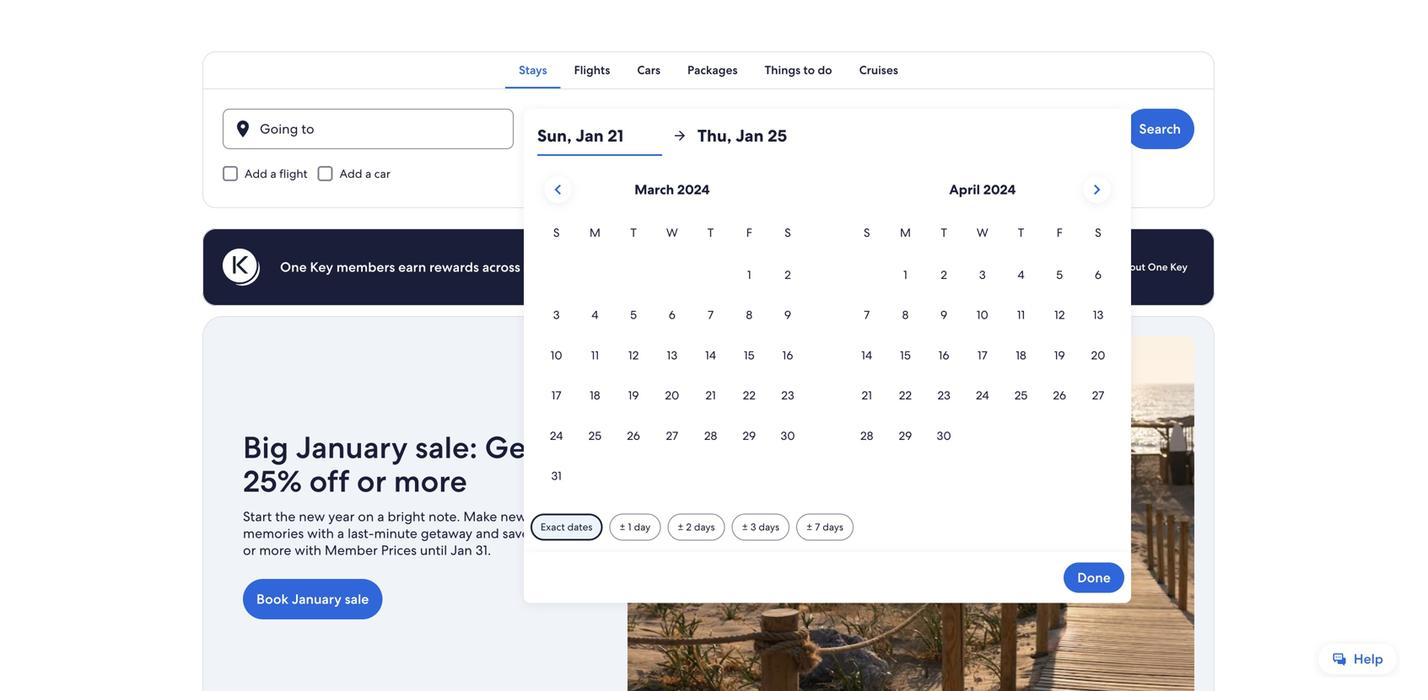 Task type: locate. For each thing, give the bounding box(es) containing it.
8 inside april 2024 element
[[902, 308, 909, 323]]

2024 right march
[[677, 181, 710, 199]]

2 14 from the left
[[862, 348, 873, 363]]

28 inside april 2024 element
[[861, 428, 874, 444]]

1 horizontal spatial or
[[357, 462, 387, 502]]

0 vertical spatial 17 button
[[964, 336, 1002, 375]]

3 inside march 2024 element
[[553, 308, 560, 323]]

one right about
[[1148, 261, 1168, 274]]

things to do
[[765, 62, 832, 78]]

1 horizontal spatial 20 button
[[1079, 336, 1118, 375]]

16 button
[[769, 336, 807, 375], [925, 336, 964, 375]]

27 for topmost 27 button
[[1092, 388, 1105, 403]]

0 vertical spatial 6
[[1095, 267, 1102, 283]]

0 horizontal spatial 20
[[665, 388, 679, 403]]

1 23 from the left
[[782, 388, 794, 403]]

17
[[978, 348, 988, 363], [552, 388, 562, 403]]

1 9 button from the left
[[769, 296, 807, 335]]

7 inside april 2024 element
[[864, 308, 870, 323]]

15
[[744, 348, 755, 363], [900, 348, 911, 363]]

0 horizontal spatial 26
[[627, 428, 640, 444]]

31.
[[476, 542, 491, 560]]

1 vertical spatial 18 button
[[576, 376, 614, 415]]

4 button down hotels.com, on the left top of page
[[576, 296, 614, 335]]

next month image
[[1087, 180, 1107, 200]]

18 inside april 2024 element
[[1016, 348, 1027, 363]]

6 button down vrbo
[[653, 296, 692, 335]]

1 horizontal spatial 16
[[939, 348, 950, 363]]

24
[[976, 388, 989, 403], [550, 428, 563, 444]]

more
[[394, 462, 467, 502], [259, 542, 291, 560]]

0 horizontal spatial 25%
[[243, 462, 302, 502]]

2024 right april
[[984, 181, 1016, 199]]

11 inside april 2024 element
[[1017, 308, 1025, 323]]

1 horizontal spatial 19 button
[[1041, 336, 1079, 375]]

1 21 button from the left
[[692, 376, 730, 415]]

0 vertical spatial 19 button
[[1041, 336, 1079, 375]]

19 button
[[1041, 336, 1079, 375], [614, 376, 653, 415]]

1 horizontal spatial 1
[[747, 267, 751, 283]]

25% up the
[[243, 462, 302, 502]]

1 m from the left
[[590, 225, 601, 240]]

2 w from the left
[[977, 225, 989, 240]]

new right the
[[299, 508, 325, 526]]

27 inside april 2024 element
[[1092, 388, 1105, 403]]

19 for bottom the 19 "button"
[[628, 388, 639, 403]]

1 horizontal spatial 9 button
[[925, 296, 964, 335]]

0 vertical spatial 18
[[1016, 348, 1027, 363]]

13 inside april 2024 element
[[1093, 308, 1104, 323]]

16
[[783, 348, 793, 363], [939, 348, 950, 363]]

2 23 from the left
[[938, 388, 951, 403]]

jan right the 'sun,'
[[576, 125, 604, 147]]

1 15 from the left
[[744, 348, 755, 363]]

22 button
[[730, 376, 769, 415], [886, 376, 925, 415]]

2 9 button from the left
[[925, 296, 964, 335]]

1 w from the left
[[666, 225, 678, 240]]

0 horizontal spatial 14
[[705, 348, 716, 363]]

tab list containing stays
[[202, 51, 1215, 89]]

one left the members
[[280, 259, 307, 276]]

22 for 2nd 22 button from right
[[743, 388, 756, 403]]

2 29 button from the left
[[886, 417, 925, 455]]

1 horizontal spatial 21 button
[[848, 376, 886, 415]]

and
[[657, 259, 681, 276], [476, 525, 499, 543]]

0 horizontal spatial 18
[[590, 388, 600, 403]]

15 inside april 2024 element
[[900, 348, 911, 363]]

0 horizontal spatial 22
[[743, 388, 756, 403]]

days left ± 3 days
[[694, 521, 715, 534]]

8 button
[[730, 296, 769, 335], [886, 296, 925, 335]]

1 horizontal spatial 20
[[1091, 348, 1106, 363]]

0 horizontal spatial 13 button
[[653, 336, 692, 375]]

0 horizontal spatial 2024
[[677, 181, 710, 199]]

0 horizontal spatial 28 button
[[692, 417, 730, 455]]

1 28 button from the left
[[692, 417, 730, 455]]

1 horizontal spatial 5 button
[[1041, 256, 1079, 294]]

23 inside march 2024 element
[[782, 388, 794, 403]]

january up year
[[296, 428, 408, 468]]

on
[[358, 508, 374, 526]]

1 2 button from the left
[[769, 256, 807, 294]]

w down march 2024
[[666, 225, 678, 240]]

24 button
[[964, 376, 1002, 415], [537, 417, 576, 455]]

7 for 2nd 7 button from left
[[864, 308, 870, 323]]

0 horizontal spatial add
[[245, 166, 267, 181]]

5
[[1057, 267, 1063, 283], [630, 308, 637, 323]]

11 button
[[1002, 296, 1041, 335], [576, 336, 614, 375]]

4 t from the left
[[1018, 225, 1025, 240]]

2 ± from the left
[[678, 521, 684, 534]]

1 16 from the left
[[783, 348, 793, 363]]

1 16 button from the left
[[769, 336, 807, 375]]

1 9 from the left
[[785, 308, 791, 323]]

4
[[1018, 267, 1025, 283], [592, 308, 599, 323]]

1 29 button from the left
[[730, 417, 769, 455]]

20 for bottommost 20 button
[[665, 388, 679, 403]]

flight
[[279, 166, 308, 181]]

with right the
[[307, 525, 334, 543]]

1 horizontal spatial 18 button
[[1002, 336, 1041, 375]]

2 7 button from the left
[[848, 296, 886, 335]]

7 for 2nd 7 button from right
[[708, 308, 714, 323]]

jan left 31.
[[451, 542, 472, 560]]

1 30 from the left
[[781, 428, 795, 444]]

3 t from the left
[[941, 225, 947, 240]]

1 button
[[730, 256, 769, 294], [886, 256, 925, 294]]

20
[[1091, 348, 1106, 363], [665, 388, 679, 403]]

15 inside march 2024 element
[[744, 348, 755, 363]]

january inside book january sale link
[[292, 591, 342, 609]]

0 horizontal spatial f
[[746, 225, 752, 240]]

1 horizontal spatial add
[[340, 166, 362, 181]]

add left car
[[340, 166, 362, 181]]

jan inside sun, jan 21 "button"
[[576, 125, 604, 147]]

0 horizontal spatial 20 button
[[653, 376, 692, 415]]

2 new from the left
[[501, 508, 527, 526]]

m inside april 2024 element
[[900, 225, 911, 240]]

0 horizontal spatial 1 button
[[730, 256, 769, 294]]

28 inside march 2024 element
[[704, 428, 717, 444]]

with
[[307, 525, 334, 543], [295, 542, 321, 560]]

1 horizontal spatial 27 button
[[1079, 376, 1118, 415]]

or
[[357, 462, 387, 502], [243, 542, 256, 560]]

2 2024 from the left
[[984, 181, 1016, 199]]

1 s from the left
[[553, 225, 560, 240]]

january inside the big january sale: get 25% off or more start the new year on a bright note. make new memories with a last-minute getaway and save 25% or more with member prices until jan 31.
[[296, 428, 408, 468]]

get
[[485, 428, 537, 468]]

1 horizontal spatial 7 button
[[848, 296, 886, 335]]

jan 21 - jan 25 button
[[524, 109, 815, 149]]

0 horizontal spatial 5 button
[[614, 296, 653, 335]]

jan 21 - jan 25
[[561, 127, 650, 145]]

0 vertical spatial 26
[[1053, 388, 1067, 403]]

2024 for april 2024
[[984, 181, 1016, 199]]

or down start
[[243, 542, 256, 560]]

1 horizontal spatial 24 button
[[964, 376, 1002, 415]]

days for ± 3 days
[[759, 521, 780, 534]]

1 horizontal spatial 29
[[899, 428, 912, 444]]

book january sale link
[[243, 580, 382, 620]]

w inside april 2024 element
[[977, 225, 989, 240]]

1 vertical spatial 10 button
[[537, 336, 576, 375]]

2 days from the left
[[759, 521, 780, 534]]

more down the
[[259, 542, 291, 560]]

27 button
[[1079, 376, 1118, 415], [653, 417, 692, 455]]

5 button down hotels.com, on the left top of page
[[614, 296, 653, 335]]

0 horizontal spatial 16
[[783, 348, 793, 363]]

26 inside april 2024 element
[[1053, 388, 1067, 403]]

17 inside march 2024 element
[[552, 388, 562, 403]]

23 button
[[769, 376, 807, 415], [925, 376, 964, 415]]

0 vertical spatial 19
[[1054, 348, 1065, 363]]

1 vertical spatial 12
[[629, 348, 639, 363]]

0 vertical spatial 12
[[1055, 308, 1065, 323]]

w inside march 2024 element
[[666, 225, 678, 240]]

days
[[694, 521, 715, 534], [759, 521, 780, 534], [823, 521, 844, 534]]

2
[[785, 267, 791, 283], [941, 267, 947, 283], [686, 521, 692, 534]]

0 horizontal spatial 3 button
[[537, 296, 576, 335]]

2 21 button from the left
[[848, 376, 886, 415]]

0 horizontal spatial 23
[[782, 388, 794, 403]]

23 inside april 2024 element
[[938, 388, 951, 403]]

22 inside april 2024 element
[[899, 388, 912, 403]]

5 down hotels.com, on the left top of page
[[630, 308, 637, 323]]

0 horizontal spatial w
[[666, 225, 678, 240]]

6 inside april 2024 element
[[1095, 267, 1102, 283]]

f inside april 2024 element
[[1057, 225, 1063, 240]]

1 22 from the left
[[743, 388, 756, 403]]

1 1 button from the left
[[730, 256, 769, 294]]

0 horizontal spatial 13
[[667, 348, 678, 363]]

1 inside march 2024 element
[[747, 267, 751, 283]]

1 8 from the left
[[746, 308, 753, 323]]

days right ± 3 days
[[823, 521, 844, 534]]

1 vertical spatial 3 button
[[537, 296, 576, 335]]

6 inside march 2024 element
[[669, 308, 676, 323]]

0 vertical spatial 3
[[980, 267, 986, 283]]

1 horizontal spatial 17 button
[[964, 336, 1002, 375]]

1 horizontal spatial 14 button
[[848, 336, 886, 375]]

april 2024 element
[[848, 224, 1118, 457]]

9 button
[[769, 296, 807, 335], [925, 296, 964, 335]]

big january sale: get 25% off or more start the new year on a bright note. make new memories with a last-minute getaway and save 25% or more with member prices until jan 31.
[[243, 428, 559, 560]]

2 14 button from the left
[[848, 336, 886, 375]]

0 horizontal spatial 22 button
[[730, 376, 769, 415]]

getaway
[[421, 525, 473, 543]]

6 button
[[1079, 256, 1118, 294], [653, 296, 692, 335]]

0 horizontal spatial 30
[[781, 428, 795, 444]]

23
[[782, 388, 794, 403], [938, 388, 951, 403]]

± left "day"
[[620, 521, 626, 534]]

31 button
[[537, 457, 576, 496]]

january for big
[[296, 428, 408, 468]]

0 vertical spatial 10
[[977, 308, 989, 323]]

2 16 button from the left
[[925, 336, 964, 375]]

9 button inside march 2024 element
[[769, 296, 807, 335]]

1 days from the left
[[694, 521, 715, 534]]

14 inside april 2024 element
[[862, 348, 873, 363]]

1 vertical spatial 20
[[665, 388, 679, 403]]

2 8 button from the left
[[886, 296, 925, 335]]

t
[[631, 225, 637, 240], [708, 225, 714, 240], [941, 225, 947, 240], [1018, 225, 1025, 240]]

11 inside march 2024 element
[[591, 348, 599, 363]]

2 15 button from the left
[[886, 336, 925, 375]]

do
[[818, 62, 832, 78]]

30 inside april 2024 element
[[937, 428, 951, 444]]

0 vertical spatial january
[[296, 428, 408, 468]]

1 vertical spatial 3
[[553, 308, 560, 323]]

2 1 button from the left
[[886, 256, 925, 294]]

0 horizontal spatial 12
[[629, 348, 639, 363]]

learn
[[1090, 261, 1116, 274]]

1 horizontal spatial 3 button
[[964, 256, 1002, 294]]

19 inside april 2024 element
[[1054, 348, 1065, 363]]

tab list
[[202, 51, 1215, 89]]

3 inside april 2024 element
[[980, 267, 986, 283]]

sun,
[[537, 125, 572, 147]]

13
[[1093, 308, 1104, 323], [667, 348, 678, 363]]

1 horizontal spatial 12
[[1055, 308, 1065, 323]]

done
[[1078, 569, 1111, 587]]

3 days from the left
[[823, 521, 844, 534]]

30 for 1st 30 button
[[781, 428, 795, 444]]

1 horizontal spatial 8 button
[[886, 296, 925, 335]]

22
[[743, 388, 756, 403], [899, 388, 912, 403]]

1 ± from the left
[[620, 521, 626, 534]]

±
[[620, 521, 626, 534], [678, 521, 684, 534], [742, 521, 748, 534], [807, 521, 813, 534]]

1 2024 from the left
[[677, 181, 710, 199]]

22 inside march 2024 element
[[743, 388, 756, 403]]

a right on
[[377, 508, 384, 526]]

9 inside april 2024 element
[[941, 308, 948, 323]]

± for ± 7 days
[[807, 521, 813, 534]]

0 horizontal spatial 3
[[553, 308, 560, 323]]

thu, jan 25
[[698, 125, 787, 147]]

1 14 from the left
[[705, 348, 716, 363]]

4 button left the learn
[[1002, 256, 1041, 294]]

things to do link
[[751, 51, 846, 89]]

8 inside march 2024 element
[[746, 308, 753, 323]]

0 horizontal spatial 8
[[746, 308, 753, 323]]

18 inside march 2024 element
[[590, 388, 600, 403]]

4 down hotels.com, on the left top of page
[[592, 308, 599, 323]]

1 horizontal spatial 25%
[[533, 525, 559, 543]]

f inside march 2024 element
[[746, 225, 752, 240]]

11
[[1017, 308, 1025, 323], [591, 348, 599, 363]]

and inside the big january sale: get 25% off or more start the new year on a bright note. make new memories with a last-minute getaway and save 25% or more with member prices until jan 31.
[[476, 525, 499, 543]]

w
[[666, 225, 678, 240], [977, 225, 989, 240]]

3 ± from the left
[[742, 521, 748, 534]]

and left vrbo
[[657, 259, 681, 276]]

0 vertical spatial 12 button
[[1041, 296, 1079, 335]]

1 28 from the left
[[704, 428, 717, 444]]

15 for second '15' button from the right
[[744, 348, 755, 363]]

27 inside march 2024 element
[[666, 428, 678, 444]]

25 inside march 2024 element
[[589, 428, 602, 444]]

1 f from the left
[[746, 225, 752, 240]]

2 add from the left
[[340, 166, 362, 181]]

± 1 day
[[620, 521, 651, 534]]

jan
[[576, 125, 604, 147], [736, 125, 764, 147], [561, 127, 583, 145], [610, 127, 632, 145], [451, 542, 472, 560]]

19 inside march 2024 element
[[628, 388, 639, 403]]

0 horizontal spatial 23 button
[[769, 376, 807, 415]]

2 16 from the left
[[939, 348, 950, 363]]

1 horizontal spatial 22 button
[[886, 376, 925, 415]]

20 for top 20 button
[[1091, 348, 1106, 363]]

2 8 from the left
[[902, 308, 909, 323]]

14 button
[[692, 336, 730, 375], [848, 336, 886, 375]]

more up note.
[[394, 462, 467, 502]]

1 vertical spatial january
[[292, 591, 342, 609]]

0 horizontal spatial 19
[[628, 388, 639, 403]]

1 horizontal spatial 30 button
[[925, 417, 964, 455]]

29
[[743, 428, 756, 444], [899, 428, 912, 444]]

3 for the topmost 3 button
[[980, 267, 986, 283]]

jan right thu,
[[736, 125, 764, 147]]

key left the members
[[310, 259, 333, 276]]

2 m from the left
[[900, 225, 911, 240]]

2 22 from the left
[[899, 388, 912, 403]]

16 inside april 2024 element
[[939, 348, 950, 363]]

21 button
[[692, 376, 730, 415], [848, 376, 886, 415]]

± right ± 3 days
[[807, 521, 813, 534]]

2024
[[677, 181, 710, 199], [984, 181, 1016, 199]]

18 button
[[1002, 336, 1041, 375], [576, 376, 614, 415]]

days left ± 7 days
[[759, 521, 780, 534]]

1 t from the left
[[631, 225, 637, 240]]

± for ± 3 days
[[742, 521, 748, 534]]

m for april 2024
[[900, 225, 911, 240]]

25% right save on the left
[[533, 525, 559, 543]]

cars link
[[624, 51, 674, 89]]

0 horizontal spatial and
[[476, 525, 499, 543]]

0 horizontal spatial 10
[[551, 348, 563, 363]]

7 inside march 2024 element
[[708, 308, 714, 323]]

1 horizontal spatial 10
[[977, 308, 989, 323]]

2 f from the left
[[1057, 225, 1063, 240]]

0 horizontal spatial 26 button
[[614, 417, 653, 455]]

0 vertical spatial 24
[[976, 388, 989, 403]]

2 horizontal spatial 7
[[864, 308, 870, 323]]

30 inside march 2024 element
[[781, 428, 795, 444]]

4 ± from the left
[[807, 521, 813, 534]]

± right ± 2 days
[[742, 521, 748, 534]]

17 button
[[964, 336, 1002, 375], [537, 376, 576, 415]]

0 horizontal spatial 16 button
[[769, 336, 807, 375]]

2 28 from the left
[[861, 428, 874, 444]]

w down april 2024
[[977, 225, 989, 240]]

27
[[1092, 388, 1105, 403], [666, 428, 678, 444]]

1 horizontal spatial 27
[[1092, 388, 1105, 403]]

12 inside march 2024 element
[[629, 348, 639, 363]]

1 horizontal spatial 24
[[976, 388, 989, 403]]

1 horizontal spatial m
[[900, 225, 911, 240]]

± right "day"
[[678, 521, 684, 534]]

1 horizontal spatial 2
[[785, 267, 791, 283]]

1 horizontal spatial 30
[[937, 428, 951, 444]]

key
[[310, 259, 333, 276], [1171, 261, 1188, 274]]

1 inside april 2024 element
[[904, 267, 908, 283]]

5 button left the learn
[[1041, 256, 1079, 294]]

19
[[1054, 348, 1065, 363], [628, 388, 639, 403]]

13 inside march 2024 element
[[667, 348, 678, 363]]

sun, jan 21
[[537, 125, 624, 147]]

2 2 button from the left
[[925, 256, 964, 294]]

20 button
[[1079, 336, 1118, 375], [653, 376, 692, 415]]

1 horizontal spatial 12 button
[[1041, 296, 1079, 335]]

1 add from the left
[[245, 166, 267, 181]]

16 inside march 2024 element
[[783, 348, 793, 363]]

7 button
[[692, 296, 730, 335], [848, 296, 886, 335]]

january left sale in the bottom of the page
[[292, 591, 342, 609]]

m for march 2024
[[590, 225, 601, 240]]

0 horizontal spatial 14 button
[[692, 336, 730, 375]]

1 7 button from the left
[[692, 296, 730, 335]]

1 horizontal spatial 26 button
[[1041, 376, 1079, 415]]

2 9 from the left
[[941, 308, 948, 323]]

or up on
[[357, 462, 387, 502]]

0 vertical spatial 25%
[[243, 462, 302, 502]]

1 29 from the left
[[743, 428, 756, 444]]

3 s from the left
[[864, 225, 870, 240]]

thu,
[[698, 125, 732, 147]]

new right make
[[501, 508, 527, 526]]

5 button inside march 2024 element
[[614, 296, 653, 335]]

2 29 from the left
[[899, 428, 912, 444]]

previous month image
[[548, 180, 568, 200]]

2 30 from the left
[[937, 428, 951, 444]]

1 horizontal spatial 26
[[1053, 388, 1067, 403]]

2 15 from the left
[[900, 348, 911, 363]]

add left flight
[[245, 166, 267, 181]]

2024 for march 2024
[[677, 181, 710, 199]]

application
[[537, 170, 1118, 497]]

a
[[270, 166, 276, 181], [365, 166, 371, 181], [377, 508, 384, 526], [337, 525, 344, 543]]

4 left the learn
[[1018, 267, 1025, 283]]

0 vertical spatial 5
[[1057, 267, 1063, 283]]

add for add a car
[[340, 166, 362, 181]]

and left save on the left
[[476, 525, 499, 543]]

0 horizontal spatial new
[[299, 508, 325, 526]]

members
[[336, 259, 395, 276]]

6 button left about
[[1079, 256, 1118, 294]]

26 inside march 2024 element
[[627, 428, 640, 444]]

until
[[420, 542, 447, 560]]

16 button inside april 2024 element
[[925, 336, 964, 375]]

5 inside march 2024 element
[[630, 308, 637, 323]]

5 left the learn
[[1057, 267, 1063, 283]]

0 horizontal spatial 29
[[743, 428, 756, 444]]

21
[[608, 125, 624, 147], [586, 127, 598, 145], [706, 388, 716, 403], [862, 388, 872, 403]]

key right about
[[1171, 261, 1188, 274]]

0 horizontal spatial 7
[[708, 308, 714, 323]]

13 button
[[1079, 296, 1118, 335], [653, 336, 692, 375]]

0 horizontal spatial 18 button
[[576, 376, 614, 415]]

12
[[1055, 308, 1065, 323], [629, 348, 639, 363]]



Task type: describe. For each thing, give the bounding box(es) containing it.
0 vertical spatial 27 button
[[1079, 376, 1118, 415]]

1 vertical spatial or
[[243, 542, 256, 560]]

a left flight
[[270, 166, 276, 181]]

packages
[[688, 62, 738, 78]]

2 s from the left
[[785, 225, 791, 240]]

a left car
[[365, 166, 371, 181]]

packages link
[[674, 51, 751, 89]]

earn
[[398, 259, 426, 276]]

0 vertical spatial 25 button
[[1002, 376, 1041, 415]]

1 30 button from the left
[[769, 417, 807, 455]]

days for ± 7 days
[[823, 521, 844, 534]]

5 inside april 2024 element
[[1057, 267, 1063, 283]]

search button
[[1126, 109, 1195, 149]]

application containing march 2024
[[537, 170, 1118, 497]]

0 vertical spatial 24 button
[[964, 376, 1002, 415]]

25 inside button
[[768, 125, 787, 147]]

make
[[464, 508, 497, 526]]

memories
[[243, 525, 304, 543]]

12 inside april 2024 element
[[1055, 308, 1065, 323]]

1 horizontal spatial 7
[[815, 521, 820, 534]]

31
[[551, 469, 562, 484]]

1 horizontal spatial one
[[1148, 261, 1168, 274]]

14 button inside april 2024 element
[[848, 336, 886, 375]]

flights link
[[561, 51, 624, 89]]

add a car
[[340, 166, 391, 181]]

year
[[328, 508, 355, 526]]

0 vertical spatial 18 button
[[1002, 336, 1041, 375]]

last-
[[348, 525, 374, 543]]

f for march 2024
[[746, 225, 752, 240]]

16 for 16 "button" inside the april 2024 element
[[939, 348, 950, 363]]

w for march
[[666, 225, 678, 240]]

with down the
[[295, 542, 321, 560]]

0 horizontal spatial 1
[[628, 521, 632, 534]]

add for add a flight
[[245, 166, 267, 181]]

2 button for march 2024
[[769, 256, 807, 294]]

16 for 16 "button" within march 2024 element
[[783, 348, 793, 363]]

directional image
[[672, 128, 688, 143]]

14 inside march 2024 element
[[705, 348, 716, 363]]

5 button inside april 2024 element
[[1041, 256, 1079, 294]]

25 inside "button"
[[635, 127, 650, 145]]

bright
[[388, 508, 425, 526]]

2 for april 2024
[[941, 267, 947, 283]]

22 for second 22 button from left
[[899, 388, 912, 403]]

6 for rightmost 6 button
[[1095, 267, 1102, 283]]

done button
[[1064, 563, 1125, 593]]

± 2 days
[[678, 521, 715, 534]]

cruises
[[859, 62, 899, 78]]

0 vertical spatial 4 button
[[1002, 256, 1041, 294]]

2 23 button from the left
[[925, 376, 964, 415]]

10 inside march 2024 element
[[551, 348, 563, 363]]

9 button inside april 2024 element
[[925, 296, 964, 335]]

member
[[325, 542, 378, 560]]

march
[[635, 181, 674, 199]]

1 horizontal spatial more
[[394, 462, 467, 502]]

24 for 24 button to the left
[[550, 428, 563, 444]]

30 for second 30 button
[[937, 428, 951, 444]]

0 vertical spatial 11 button
[[1002, 296, 1041, 335]]

10 inside april 2024 element
[[977, 308, 989, 323]]

1 vertical spatial 26 button
[[614, 417, 653, 455]]

sun, jan 21 button
[[537, 116, 662, 156]]

to
[[804, 62, 815, 78]]

book
[[256, 591, 289, 609]]

15 for first '15' button from right
[[900, 348, 911, 363]]

2 22 button from the left
[[886, 376, 925, 415]]

exact dates
[[541, 521, 593, 534]]

1 vertical spatial 19 button
[[614, 376, 653, 415]]

day
[[634, 521, 651, 534]]

0 horizontal spatial 24 button
[[537, 417, 576, 455]]

days for ± 2 days
[[694, 521, 715, 534]]

dates
[[568, 521, 593, 534]]

1 vertical spatial 27 button
[[653, 417, 692, 455]]

16 button inside march 2024 element
[[769, 336, 807, 375]]

27 for 27 button to the bottom
[[666, 428, 678, 444]]

minute
[[374, 525, 418, 543]]

w for april
[[977, 225, 989, 240]]

expedia,
[[524, 259, 577, 276]]

off
[[309, 462, 350, 502]]

0 vertical spatial 20 button
[[1079, 336, 1118, 375]]

vrbo
[[684, 259, 714, 276]]

0 vertical spatial and
[[657, 259, 681, 276]]

-
[[601, 127, 607, 145]]

29 button inside march 2024 element
[[730, 417, 769, 455]]

exact
[[541, 521, 565, 534]]

book january sale
[[256, 591, 369, 609]]

learn about one key
[[1090, 261, 1188, 274]]

march 2024 element
[[537, 224, 807, 497]]

13 for "13" button to the bottom
[[667, 348, 678, 363]]

thu, jan 25 button
[[698, 116, 822, 156]]

0 horizontal spatial one
[[280, 259, 307, 276]]

1 15 button from the left
[[730, 336, 769, 375]]

about
[[1118, 261, 1146, 274]]

1 button for april 2024
[[886, 256, 925, 294]]

1 new from the left
[[299, 508, 325, 526]]

1 vertical spatial 25 button
[[576, 417, 614, 455]]

f for april 2024
[[1057, 225, 1063, 240]]

rewards
[[429, 259, 479, 276]]

23 for second 23 button from left
[[938, 388, 951, 403]]

21 inside april 2024 element
[[862, 388, 872, 403]]

0 horizontal spatial 17 button
[[537, 376, 576, 415]]

jan inside the big january sale: get 25% off or more start the new year on a bright note. make new memories with a last-minute getaway and save 25% or more with member prices until jan 31.
[[451, 542, 472, 560]]

one key members earn rewards across expedia, hotels.com, and vrbo
[[280, 259, 714, 276]]

2 28 button from the left
[[848, 417, 886, 455]]

6 for left 6 button
[[669, 308, 676, 323]]

0 vertical spatial 3 button
[[964, 256, 1002, 294]]

0 horizontal spatial 6 button
[[653, 296, 692, 335]]

0 horizontal spatial key
[[310, 259, 333, 276]]

across
[[482, 259, 521, 276]]

1 horizontal spatial 6 button
[[1079, 256, 1118, 294]]

stays
[[519, 62, 547, 78]]

car
[[374, 166, 391, 181]]

hotels.com,
[[580, 259, 654, 276]]

8 for second 8 button from the right
[[746, 308, 753, 323]]

2 30 button from the left
[[925, 417, 964, 455]]

1 horizontal spatial 3
[[751, 521, 756, 534]]

stays link
[[505, 51, 561, 89]]

big
[[243, 428, 289, 468]]

0 horizontal spatial 4
[[592, 308, 599, 323]]

1 8 button from the left
[[730, 296, 769, 335]]

learn about one key link
[[1083, 254, 1195, 281]]

1 button for march 2024
[[730, 256, 769, 294]]

1 23 button from the left
[[769, 376, 807, 415]]

1 vertical spatial 4 button
[[576, 296, 614, 335]]

8 for second 8 button
[[902, 308, 909, 323]]

26 for the 26 button to the bottom
[[627, 428, 640, 444]]

1 for march 2024
[[747, 267, 751, 283]]

± for ± 1 day
[[620, 521, 626, 534]]

sale
[[345, 591, 369, 609]]

flights
[[574, 62, 610, 78]]

29 inside april 2024 element
[[899, 428, 912, 444]]

0 horizontal spatial 12 button
[[614, 336, 653, 375]]

2 button for april 2024
[[925, 256, 964, 294]]

1 horizontal spatial key
[[1171, 261, 1188, 274]]

29 inside march 2024 element
[[743, 428, 756, 444]]

± for ± 2 days
[[678, 521, 684, 534]]

17 inside april 2024 element
[[978, 348, 988, 363]]

prices
[[381, 542, 417, 560]]

march 2024
[[635, 181, 710, 199]]

things
[[765, 62, 801, 78]]

± 3 days
[[742, 521, 780, 534]]

jan inside thu, jan 25 button
[[736, 125, 764, 147]]

24 for the topmost 24 button
[[976, 388, 989, 403]]

january for book
[[292, 591, 342, 609]]

start
[[243, 508, 272, 526]]

1 horizontal spatial 13 button
[[1079, 296, 1118, 335]]

0 vertical spatial or
[[357, 462, 387, 502]]

19 for the right the 19 "button"
[[1054, 348, 1065, 363]]

26 for topmost the 26 button
[[1053, 388, 1067, 403]]

0 vertical spatial 4
[[1018, 267, 1025, 283]]

29 button inside april 2024 element
[[886, 417, 925, 455]]

april 2024
[[949, 181, 1016, 199]]

0 horizontal spatial 2
[[686, 521, 692, 534]]

1 vertical spatial 20 button
[[653, 376, 692, 415]]

1 14 button from the left
[[692, 336, 730, 375]]

the
[[275, 508, 296, 526]]

21 inside march 2024 element
[[706, 388, 716, 403]]

1 for april 2024
[[904, 267, 908, 283]]

25 inside april 2024 element
[[1015, 388, 1028, 403]]

4 s from the left
[[1095, 225, 1102, 240]]

3 for bottom 3 button
[[553, 308, 560, 323]]

sale:
[[415, 428, 478, 468]]

1 22 button from the left
[[730, 376, 769, 415]]

2 t from the left
[[708, 225, 714, 240]]

1 vertical spatial more
[[259, 542, 291, 560]]

search
[[1139, 120, 1181, 138]]

a left last-
[[337, 525, 344, 543]]

save
[[503, 525, 529, 543]]

jan left -
[[561, 127, 583, 145]]

note.
[[429, 508, 460, 526]]

april
[[949, 181, 980, 199]]

cruises link
[[846, 51, 912, 89]]

9 inside march 2024 element
[[785, 308, 791, 323]]

1 vertical spatial 11 button
[[576, 336, 614, 375]]

± 7 days
[[807, 521, 844, 534]]

0 horizontal spatial 10 button
[[537, 336, 576, 375]]

1 vertical spatial 13 button
[[653, 336, 692, 375]]

2 for march 2024
[[785, 267, 791, 283]]

jan right -
[[610, 127, 632, 145]]

23 for second 23 button from right
[[782, 388, 794, 403]]

0 vertical spatial 10 button
[[964, 296, 1002, 335]]

add a flight
[[245, 166, 308, 181]]

cars
[[637, 62, 661, 78]]

0 vertical spatial 26 button
[[1041, 376, 1079, 415]]

13 for "13" button to the right
[[1093, 308, 1104, 323]]



Task type: vqa. For each thing, say whether or not it's contained in the screenshot.


